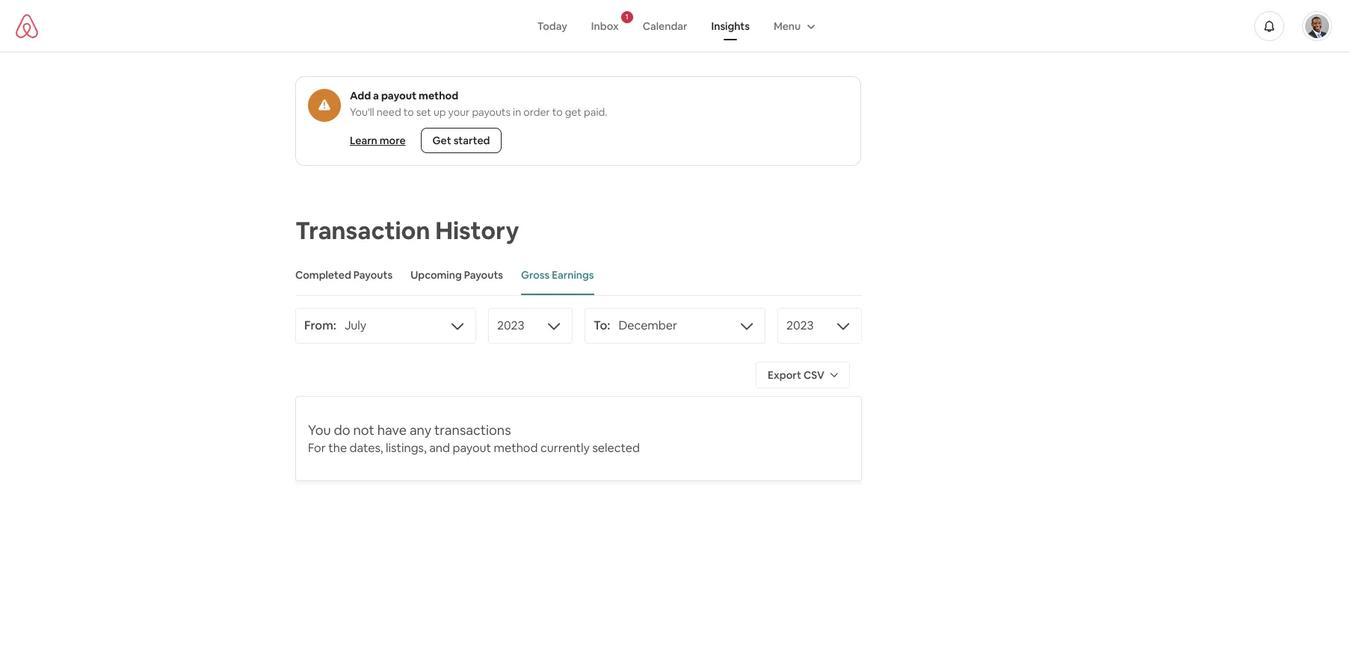 Task type: vqa. For each thing, say whether or not it's contained in the screenshot.
the bottom save
no



Task type: describe. For each thing, give the bounding box(es) containing it.
method inside you do not have any transactions for the dates, listings, and payout method currently selected
[[494, 441, 538, 456]]

not
[[353, 422, 375, 439]]

upcoming payouts
[[411, 269, 503, 282]]

a
[[373, 89, 379, 102]]

transactions
[[435, 422, 511, 439]]

get started link
[[421, 128, 502, 153]]

in
[[513, 105, 521, 119]]

insights link
[[700, 12, 762, 40]]

inbox
[[592, 19, 619, 33]]

today
[[538, 19, 568, 33]]

need
[[377, 105, 401, 119]]

payouts
[[472, 105, 511, 119]]

menu
[[774, 19, 801, 33]]

get
[[433, 134, 452, 147]]

main navigation menu image
[[1306, 14, 1330, 38]]

you do not have any transactions for the dates, listings, and payout method currently selected
[[308, 422, 640, 456]]

up
[[434, 105, 446, 119]]

more
[[380, 134, 406, 147]]

the
[[328, 441, 347, 456]]

get started
[[433, 134, 490, 147]]

transaction history
[[295, 215, 519, 246]]

dates,
[[350, 441, 383, 456]]

upcoming
[[411, 269, 462, 282]]

for
[[308, 441, 326, 456]]

tab list containing completed payouts
[[295, 257, 862, 296]]

payout inside add a payout method you'll need to set up your payouts in order to get paid.
[[381, 89, 417, 102]]

earnings
[[552, 269, 594, 282]]

your
[[448, 105, 470, 119]]

to:
[[594, 318, 611, 334]]

history
[[435, 215, 519, 246]]

insights
[[712, 19, 750, 33]]

selected
[[593, 441, 640, 456]]

1
[[626, 12, 629, 21]]

do
[[334, 422, 350, 439]]

learn
[[350, 134, 378, 147]]

payouts for completed payouts
[[354, 269, 393, 282]]

payouts for upcoming payouts
[[464, 269, 503, 282]]



Task type: locate. For each thing, give the bounding box(es) containing it.
export csv
[[768, 369, 825, 382]]

gross
[[521, 269, 550, 282]]

today link
[[526, 12, 580, 40]]

tab list
[[295, 257, 862, 296]]

add a payout method you'll need to set up your payouts in order to get paid.
[[350, 89, 608, 119]]

upcoming payouts button
[[411, 257, 503, 295]]

0 horizontal spatial payouts
[[354, 269, 393, 282]]

1 to from the left
[[404, 105, 414, 119]]

0 vertical spatial payout
[[381, 89, 417, 102]]

group
[[295, 76, 862, 166]]

order
[[524, 105, 550, 119]]

method down transactions
[[494, 441, 538, 456]]

1 vertical spatial payout
[[453, 441, 491, 456]]

csv
[[804, 369, 825, 382]]

get
[[565, 105, 582, 119]]

1 horizontal spatial payout
[[453, 441, 491, 456]]

payout up need
[[381, 89, 417, 102]]

export
[[768, 369, 802, 382]]

set
[[416, 105, 431, 119]]

gross earnings button
[[521, 257, 594, 295]]

learn more link
[[344, 128, 412, 153]]

to
[[404, 105, 414, 119], [553, 105, 563, 119]]

gross earnings
[[521, 269, 594, 282]]

0 horizontal spatial method
[[419, 89, 459, 102]]

calendar
[[643, 19, 688, 33]]

payout
[[381, 89, 417, 102], [453, 441, 491, 456]]

1 horizontal spatial payouts
[[464, 269, 503, 282]]

method up 'up'
[[419, 89, 459, 102]]

completed payouts
[[295, 269, 393, 282]]

add
[[350, 89, 371, 102]]

0 horizontal spatial to
[[404, 105, 414, 119]]

payout down transactions
[[453, 441, 491, 456]]

learn more
[[350, 134, 406, 147]]

and
[[429, 441, 450, 456]]

any
[[410, 422, 432, 439]]

1 horizontal spatial method
[[494, 441, 538, 456]]

payouts
[[354, 269, 393, 282], [464, 269, 503, 282]]

have
[[377, 422, 407, 439]]

calendar link
[[631, 12, 700, 40]]

completed payouts button
[[295, 257, 393, 295]]

1 horizontal spatial to
[[553, 105, 563, 119]]

you'll
[[350, 105, 374, 119]]

currently
[[541, 441, 590, 456]]

2 to from the left
[[553, 105, 563, 119]]

method
[[419, 89, 459, 102], [494, 441, 538, 456]]

payouts down 'transaction'
[[354, 269, 393, 282]]

listings,
[[386, 441, 427, 456]]

paid.
[[584, 105, 608, 119]]

payout inside you do not have any transactions for the dates, listings, and payout method currently selected
[[453, 441, 491, 456]]

export csv button
[[756, 362, 850, 389]]

transaction
[[295, 215, 431, 246]]

payouts down history
[[464, 269, 503, 282]]

2 payouts from the left
[[464, 269, 503, 282]]

from:
[[304, 318, 336, 334]]

1 payouts from the left
[[354, 269, 393, 282]]

started
[[454, 134, 490, 147]]

0 vertical spatial method
[[419, 89, 459, 102]]

inbox 1 calendar
[[592, 12, 688, 33]]

you
[[308, 422, 331, 439]]

menu button
[[762, 12, 825, 40]]

method inside add a payout method you'll need to set up your payouts in order to get paid.
[[419, 89, 459, 102]]

0 horizontal spatial payout
[[381, 89, 417, 102]]

1 vertical spatial method
[[494, 441, 538, 456]]

to left get
[[553, 105, 563, 119]]

group containing add a payout method
[[295, 76, 862, 166]]

to left set
[[404, 105, 414, 119]]

completed
[[295, 269, 351, 282]]



